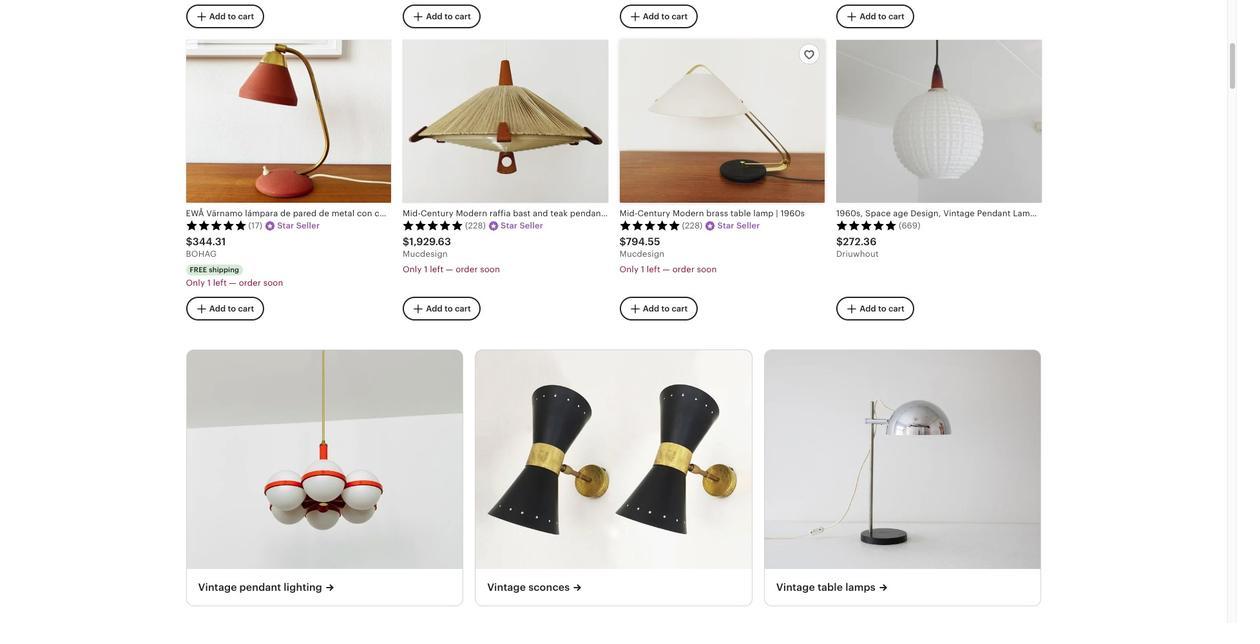 Task type: describe. For each thing, give the bounding box(es) containing it.
1 seller from the left
[[296, 221, 320, 231]]

lamps
[[846, 582, 876, 594]]

$ for 794.55
[[620, 236, 626, 248]]

— for 794.55
[[663, 265, 670, 274]]

1960s, space age design, vintage pendant lamp, frosted milk glass, brass, dutch design, pleated glass, philips holland image
[[836, 40, 1042, 203]]

mid-century modern raffia bast and teak pendant lamp by temde | 1960s
[[403, 209, 700, 218]]

vintage for vintage sconces
[[487, 582, 526, 594]]

left for 1,929.63
[[430, 265, 444, 274]]

star for 344.31
[[277, 221, 294, 231]]

2 1960s from the left
[[781, 209, 805, 218]]

5 out of 5 stars image for 1,929.63
[[403, 220, 463, 231]]

bohag
[[186, 249, 217, 259]]

star seller for 794.55
[[718, 221, 760, 231]]

1 for 794.55
[[641, 265, 645, 274]]

teak
[[551, 209, 568, 218]]

shipping
[[209, 266, 239, 274]]

vintage for vintage pendant lighting
[[198, 582, 237, 594]]

(669)
[[899, 221, 921, 231]]

(17)
[[248, 221, 262, 231]]

star seller for 344.31
[[277, 221, 320, 231]]

5 out of 5 stars image for 272.36
[[836, 220, 897, 231]]

seller for 1,929.63
[[520, 221, 543, 231]]

only inside free shipping only 1 left — order soon
[[186, 278, 205, 288]]

mucdesign for 794.55
[[620, 249, 665, 259]]

mid-century modern brass table lamp | 1960s image
[[620, 40, 825, 203]]

seller for 794.55
[[736, 221, 760, 231]]

5 out of 5 stars image for 794.55
[[620, 220, 680, 231]]

century for 1,929.63
[[421, 209, 454, 218]]

0 vertical spatial table
[[731, 209, 751, 218]]

vintage for vintage table lamps
[[776, 582, 815, 594]]

1 | from the left
[[671, 209, 673, 218]]

mid-century modern raffia bast and teak pendant lamp by temde | 1960s image
[[403, 40, 608, 203]]

vintage table lamps
[[776, 582, 876, 594]]

794.55
[[626, 236, 660, 248]]

temde
[[641, 209, 669, 218]]

1 lamp from the left
[[607, 209, 627, 218]]

$ 344.31 bohag
[[186, 236, 226, 259]]

and
[[533, 209, 548, 218]]

left inside free shipping only 1 left — order soon
[[213, 278, 227, 288]]



Task type: locate. For each thing, give the bounding box(es) containing it.
add to cart
[[209, 11, 254, 21], [426, 11, 471, 21], [643, 11, 688, 21], [860, 11, 905, 21], [209, 304, 254, 314], [426, 304, 471, 314], [643, 304, 688, 314], [860, 304, 905, 314]]

2 horizontal spatial seller
[[736, 221, 760, 231]]

2 century from the left
[[638, 209, 670, 218]]

1 horizontal spatial 1
[[424, 265, 428, 274]]

5 out of 5 stars image up 344.31
[[186, 220, 246, 231]]

$ 1,929.63 mucdesign only 1 left — order soon
[[403, 236, 500, 274]]

0 horizontal spatial mid-
[[403, 209, 421, 218]]

star right (17)
[[277, 221, 294, 231]]

2 horizontal spatial order
[[673, 265, 695, 274]]

— down temde
[[663, 265, 670, 274]]

left down the 794.55
[[647, 265, 660, 274]]

mid- left temde
[[620, 209, 638, 218]]

$ inside $ 344.31 bohag
[[186, 236, 193, 248]]

table right brass
[[731, 209, 751, 218]]

mucdesign inside $ 794.55 mucdesign only 1 left — order soon
[[620, 249, 665, 259]]

soon inside free shipping only 1 left — order soon
[[263, 278, 283, 288]]

table
[[731, 209, 751, 218], [818, 582, 843, 594]]

century up 1,929.63
[[421, 209, 454, 218]]

—
[[446, 265, 453, 274], [663, 265, 670, 274], [229, 278, 237, 288]]

mucdesign for 1,929.63
[[403, 249, 448, 259]]

vintage pendant lighting
[[198, 582, 322, 594]]

by
[[629, 209, 639, 218]]

— inside free shipping only 1 left — order soon
[[229, 278, 237, 288]]

— inside $ 794.55 mucdesign only 1 left — order soon
[[663, 265, 670, 274]]

soon inside $ 794.55 mucdesign only 1 left — order soon
[[697, 265, 717, 274]]

0 horizontal spatial century
[[421, 209, 454, 218]]

order for 794.55
[[673, 265, 695, 274]]

brass
[[706, 209, 728, 218]]

5 out of 5 stars image
[[186, 220, 246, 231], [403, 220, 463, 231], [620, 220, 680, 231], [836, 220, 897, 231]]

2 horizontal spatial left
[[647, 265, 660, 274]]

century for 794.55
[[638, 209, 670, 218]]

sconces
[[529, 582, 570, 594]]

0 horizontal spatial pendant
[[239, 582, 281, 594]]

lamp
[[607, 209, 627, 218], [753, 209, 774, 218]]

1 horizontal spatial mucdesign
[[620, 249, 665, 259]]

to
[[228, 11, 236, 21], [445, 11, 453, 21], [661, 11, 670, 21], [878, 11, 887, 21], [228, 304, 236, 314], [445, 304, 453, 314], [661, 304, 670, 314], [878, 304, 887, 314]]

(228) for 794.55
[[682, 221, 703, 231]]

(228) for 1,929.63
[[465, 221, 486, 231]]

1 down 1,929.63
[[424, 265, 428, 274]]

2 modern from the left
[[673, 209, 704, 218]]

0 horizontal spatial table
[[731, 209, 751, 218]]

star seller right (17)
[[277, 221, 320, 231]]

0 horizontal spatial left
[[213, 278, 227, 288]]

344.31
[[193, 236, 226, 248]]

free shipping only 1 left — order soon
[[186, 266, 283, 288]]

order inside $ 794.55 mucdesign only 1 left — order soon
[[673, 265, 695, 274]]

0 horizontal spatial vintage
[[198, 582, 237, 594]]

raffia
[[490, 209, 511, 218]]

1960s
[[676, 209, 700, 218], [781, 209, 805, 218]]

0 horizontal spatial star
[[277, 221, 294, 231]]

mid- up 1,929.63
[[403, 209, 421, 218]]

left inside $ 794.55 mucdesign only 1 left — order soon
[[647, 265, 660, 274]]

left down shipping
[[213, 278, 227, 288]]

1 down the 794.55
[[641, 265, 645, 274]]

1 down shipping
[[207, 278, 211, 288]]

3 star from the left
[[718, 221, 734, 231]]

1 vertical spatial pendant
[[239, 582, 281, 594]]

2 star from the left
[[501, 221, 518, 231]]

— for 1,929.63
[[446, 265, 453, 274]]

driuwhout
[[836, 249, 879, 259]]

(228)
[[465, 221, 486, 231], [682, 221, 703, 231]]

1,929.63
[[409, 236, 451, 248]]

0 horizontal spatial 1960s
[[676, 209, 700, 218]]

star seller down bast
[[501, 221, 543, 231]]

1 horizontal spatial soon
[[480, 265, 500, 274]]

bast
[[513, 209, 531, 218]]

1 horizontal spatial 1960s
[[781, 209, 805, 218]]

soon for 1,929.63
[[480, 265, 500, 274]]

left inside the $ 1,929.63 mucdesign only 1 left — order soon
[[430, 265, 444, 274]]

$ for 272.36
[[836, 236, 843, 248]]

only down free
[[186, 278, 205, 288]]

century up the 794.55
[[638, 209, 670, 218]]

pendant right teak
[[570, 209, 604, 218]]

only for 1,929.63
[[403, 265, 422, 274]]

— down 1,929.63
[[446, 265, 453, 274]]

1 vertical spatial table
[[818, 582, 843, 594]]

0 horizontal spatial star seller
[[277, 221, 320, 231]]

pendant
[[570, 209, 604, 218], [239, 582, 281, 594]]

2 horizontal spatial soon
[[697, 265, 717, 274]]

1 horizontal spatial modern
[[673, 209, 704, 218]]

seller down "and"
[[520, 221, 543, 231]]

star seller
[[277, 221, 320, 231], [501, 221, 543, 231], [718, 221, 760, 231]]

2 | from the left
[[776, 209, 778, 218]]

1 modern from the left
[[456, 209, 487, 218]]

3 vintage from the left
[[776, 582, 815, 594]]

1 for 1,929.63
[[424, 265, 428, 274]]

soon inside the $ 1,929.63 mucdesign only 1 left — order soon
[[480, 265, 500, 274]]

mucdesign down the 794.55
[[620, 249, 665, 259]]

| right brass
[[776, 209, 778, 218]]

only for 794.55
[[620, 265, 639, 274]]

1 mucdesign from the left
[[403, 249, 448, 259]]

1 horizontal spatial left
[[430, 265, 444, 274]]

vintage sconces
[[487, 582, 570, 594]]

2 mucdesign from the left
[[620, 249, 665, 259]]

mid- for 794.55
[[620, 209, 638, 218]]

$ inside $ 794.55 mucdesign only 1 left — order soon
[[620, 236, 626, 248]]

only down the 794.55
[[620, 265, 639, 274]]

order inside the $ 1,929.63 mucdesign only 1 left — order soon
[[456, 265, 478, 274]]

1 horizontal spatial order
[[456, 265, 478, 274]]

0 vertical spatial pendant
[[570, 209, 604, 218]]

— inside the $ 1,929.63 mucdesign only 1 left — order soon
[[446, 265, 453, 274]]

1 $ from the left
[[186, 236, 193, 248]]

0 horizontal spatial seller
[[296, 221, 320, 231]]

left for 794.55
[[647, 265, 660, 274]]

mid-century modern brass table lamp | 1960s
[[620, 209, 805, 218]]

1 star from the left
[[277, 221, 294, 231]]

2 horizontal spatial star
[[718, 221, 734, 231]]

2 horizontal spatial star seller
[[718, 221, 760, 231]]

soon for 794.55
[[697, 265, 717, 274]]

1 vintage from the left
[[198, 582, 237, 594]]

2 lamp from the left
[[753, 209, 774, 218]]

soon
[[480, 265, 500, 274], [697, 265, 717, 274], [263, 278, 283, 288]]

free
[[190, 266, 207, 274]]

$ 794.55 mucdesign only 1 left — order soon
[[620, 236, 717, 274]]

modern left brass
[[673, 209, 704, 218]]

1 inside the $ 1,929.63 mucdesign only 1 left — order soon
[[424, 265, 428, 274]]

$ inside the $ 1,929.63 mucdesign only 1 left — order soon
[[403, 236, 409, 248]]

1 horizontal spatial century
[[638, 209, 670, 218]]

1 mid- from the left
[[403, 209, 421, 218]]

order inside free shipping only 1 left — order soon
[[239, 278, 261, 288]]

mucdesign down 1,929.63
[[403, 249, 448, 259]]

1
[[424, 265, 428, 274], [641, 265, 645, 274], [207, 278, 211, 288]]

0 horizontal spatial mucdesign
[[403, 249, 448, 259]]

modern
[[456, 209, 487, 218], [673, 209, 704, 218]]

0 horizontal spatial lamp
[[607, 209, 627, 218]]

order for 1,929.63
[[456, 265, 478, 274]]

1 inside $ 794.55 mucdesign only 1 left — order soon
[[641, 265, 645, 274]]

0 horizontal spatial modern
[[456, 209, 487, 218]]

2 (228) from the left
[[682, 221, 703, 231]]

lamp right brass
[[753, 209, 774, 218]]

modern left raffia
[[456, 209, 487, 218]]

1 1960s from the left
[[676, 209, 700, 218]]

star seller for 1,929.63
[[501, 221, 543, 231]]

2 horizontal spatial only
[[620, 265, 639, 274]]

$
[[186, 236, 193, 248], [403, 236, 409, 248], [620, 236, 626, 248], [836, 236, 843, 248]]

$ for 344.31
[[186, 236, 193, 248]]

2 5 out of 5 stars image from the left
[[403, 220, 463, 231]]

century
[[421, 209, 454, 218], [638, 209, 670, 218]]

2 star seller from the left
[[501, 221, 543, 231]]

only
[[403, 265, 422, 274], [620, 265, 639, 274], [186, 278, 205, 288]]

1 horizontal spatial only
[[403, 265, 422, 274]]

1 horizontal spatial vintage
[[487, 582, 526, 594]]

$ for 1,929.63
[[403, 236, 409, 248]]

seller down mid-century modern brass table lamp | 1960s
[[736, 221, 760, 231]]

0 horizontal spatial (228)
[[465, 221, 486, 231]]

| right temde
[[671, 209, 673, 218]]

1 horizontal spatial star seller
[[501, 221, 543, 231]]

5 out of 5 stars image up 1,929.63
[[403, 220, 463, 231]]

only inside the $ 1,929.63 mucdesign only 1 left — order soon
[[403, 265, 422, 274]]

1 horizontal spatial mid-
[[620, 209, 638, 218]]

0 horizontal spatial soon
[[263, 278, 283, 288]]

1 horizontal spatial star
[[501, 221, 518, 231]]

star seller down brass
[[718, 221, 760, 231]]

modern for 794.55
[[673, 209, 704, 218]]

0 horizontal spatial |
[[671, 209, 673, 218]]

3 $ from the left
[[620, 236, 626, 248]]

pendant left lighting
[[239, 582, 281, 594]]

272.36
[[843, 236, 877, 248]]

2 seller from the left
[[520, 221, 543, 231]]

1 star seller from the left
[[277, 221, 320, 231]]

ewå värnamo lámpara de pared de metal con cuello de latón / 50s / 60s / suecia / mid-century modern / office desk light / bedside table / image
[[186, 40, 391, 203]]

1 horizontal spatial seller
[[520, 221, 543, 231]]

cart
[[238, 11, 254, 21], [455, 11, 471, 21], [672, 11, 688, 21], [889, 11, 905, 21], [238, 304, 254, 314], [455, 304, 471, 314], [672, 304, 688, 314], [889, 304, 905, 314]]

4 5 out of 5 stars image from the left
[[836, 220, 897, 231]]

5 out of 5 stars image down temde
[[620, 220, 680, 231]]

1 (228) from the left
[[465, 221, 486, 231]]

(228) up the $ 1,929.63 mucdesign only 1 left — order soon
[[465, 221, 486, 231]]

2 horizontal spatial vintage
[[776, 582, 815, 594]]

1 horizontal spatial pendant
[[570, 209, 604, 218]]

seller right (17)
[[296, 221, 320, 231]]

table left lamps
[[818, 582, 843, 594]]

1 century from the left
[[421, 209, 454, 218]]

1 horizontal spatial —
[[446, 265, 453, 274]]

$ 272.36 driuwhout
[[836, 236, 879, 259]]

1 5 out of 5 stars image from the left
[[186, 220, 246, 231]]

left down 1,929.63
[[430, 265, 444, 274]]

0 horizontal spatial order
[[239, 278, 261, 288]]

add to cart button
[[186, 5, 264, 28], [403, 5, 481, 28], [620, 5, 697, 28], [836, 5, 914, 28], [186, 297, 264, 321], [403, 297, 481, 321], [620, 297, 697, 321], [836, 297, 914, 321]]

mucdesign
[[403, 249, 448, 259], [620, 249, 665, 259]]

$ inside $ 272.36 driuwhout
[[836, 236, 843, 248]]

seller
[[296, 221, 320, 231], [520, 221, 543, 231], [736, 221, 760, 231]]

0 horizontal spatial —
[[229, 278, 237, 288]]

star down raffia
[[501, 221, 518, 231]]

1 horizontal spatial |
[[776, 209, 778, 218]]

order
[[456, 265, 478, 274], [673, 265, 695, 274], [239, 278, 261, 288]]

vintage
[[198, 582, 237, 594], [487, 582, 526, 594], [776, 582, 815, 594]]

mid- for 1,929.63
[[403, 209, 421, 218]]

modern for 1,929.63
[[456, 209, 487, 218]]

2 mid- from the left
[[620, 209, 638, 218]]

add
[[209, 11, 226, 21], [426, 11, 443, 21], [643, 11, 659, 21], [860, 11, 876, 21], [209, 304, 226, 314], [426, 304, 443, 314], [643, 304, 659, 314], [860, 304, 876, 314]]

(228) down mid-century modern brass table lamp | 1960s
[[682, 221, 703, 231]]

1 inside free shipping only 1 left — order soon
[[207, 278, 211, 288]]

1 horizontal spatial (228)
[[682, 221, 703, 231]]

4 $ from the left
[[836, 236, 843, 248]]

5 out of 5 stars image up the 272.36
[[836, 220, 897, 231]]

2 horizontal spatial 1
[[641, 265, 645, 274]]

lighting
[[284, 582, 322, 594]]

2 horizontal spatial —
[[663, 265, 670, 274]]

left
[[430, 265, 444, 274], [647, 265, 660, 274], [213, 278, 227, 288]]

star down brass
[[718, 221, 734, 231]]

0 horizontal spatial 1
[[207, 278, 211, 288]]

1 horizontal spatial lamp
[[753, 209, 774, 218]]

lamp left by
[[607, 209, 627, 218]]

— down shipping
[[229, 278, 237, 288]]

3 seller from the left
[[736, 221, 760, 231]]

0 horizontal spatial only
[[186, 278, 205, 288]]

5 out of 5 stars image for 344.31
[[186, 220, 246, 231]]

3 star seller from the left
[[718, 221, 760, 231]]

star for 1,929.63
[[501, 221, 518, 231]]

only inside $ 794.55 mucdesign only 1 left — order soon
[[620, 265, 639, 274]]

mucdesign inside the $ 1,929.63 mucdesign only 1 left — order soon
[[403, 249, 448, 259]]

3 5 out of 5 stars image from the left
[[620, 220, 680, 231]]

star
[[277, 221, 294, 231], [501, 221, 518, 231], [718, 221, 734, 231]]

only down 1,929.63
[[403, 265, 422, 274]]

mid-
[[403, 209, 421, 218], [620, 209, 638, 218]]

2 $ from the left
[[403, 236, 409, 248]]

1 horizontal spatial table
[[818, 582, 843, 594]]

|
[[671, 209, 673, 218], [776, 209, 778, 218]]

2 vintage from the left
[[487, 582, 526, 594]]

star for 794.55
[[718, 221, 734, 231]]



Task type: vqa. For each thing, say whether or not it's contained in the screenshot.
10.00
no



